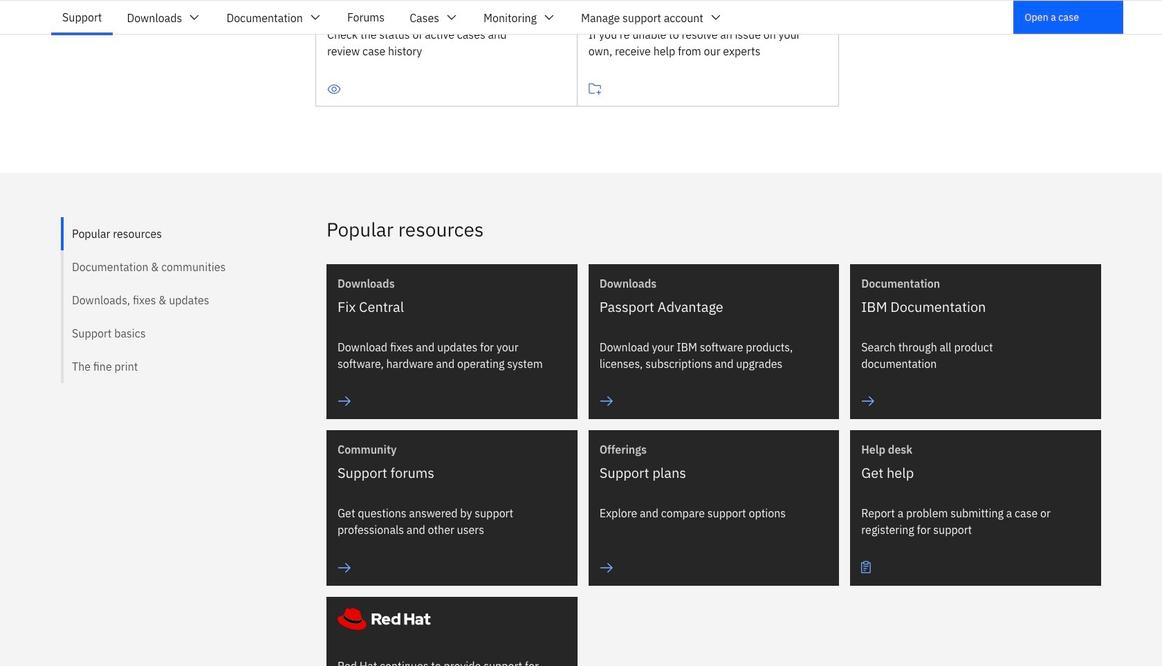 Task type: describe. For each thing, give the bounding box(es) containing it.
download fixes and updates for your software, hardware and operating system region
[[327, 264, 578, 420]]

download your ibm software products, licenses, subscriptions and upgrades region
[[589, 264, 840, 420]]

report a problem submitting a case or registering for support region
[[851, 431, 1102, 586]]



Task type: locate. For each thing, give the bounding box(es) containing it.
explore and compare support options region
[[589, 431, 840, 586]]

menu bar
[[50, 1, 736, 34]]

search through all product documentation region
[[851, 264, 1102, 420]]

red hat continues to provide support for products purchased from red hat region
[[327, 597, 578, 666]]

get questions answered by support professionals and other users region
[[327, 431, 578, 586]]



Task type: vqa. For each thing, say whether or not it's contained in the screenshot.
Contact Us region
no



